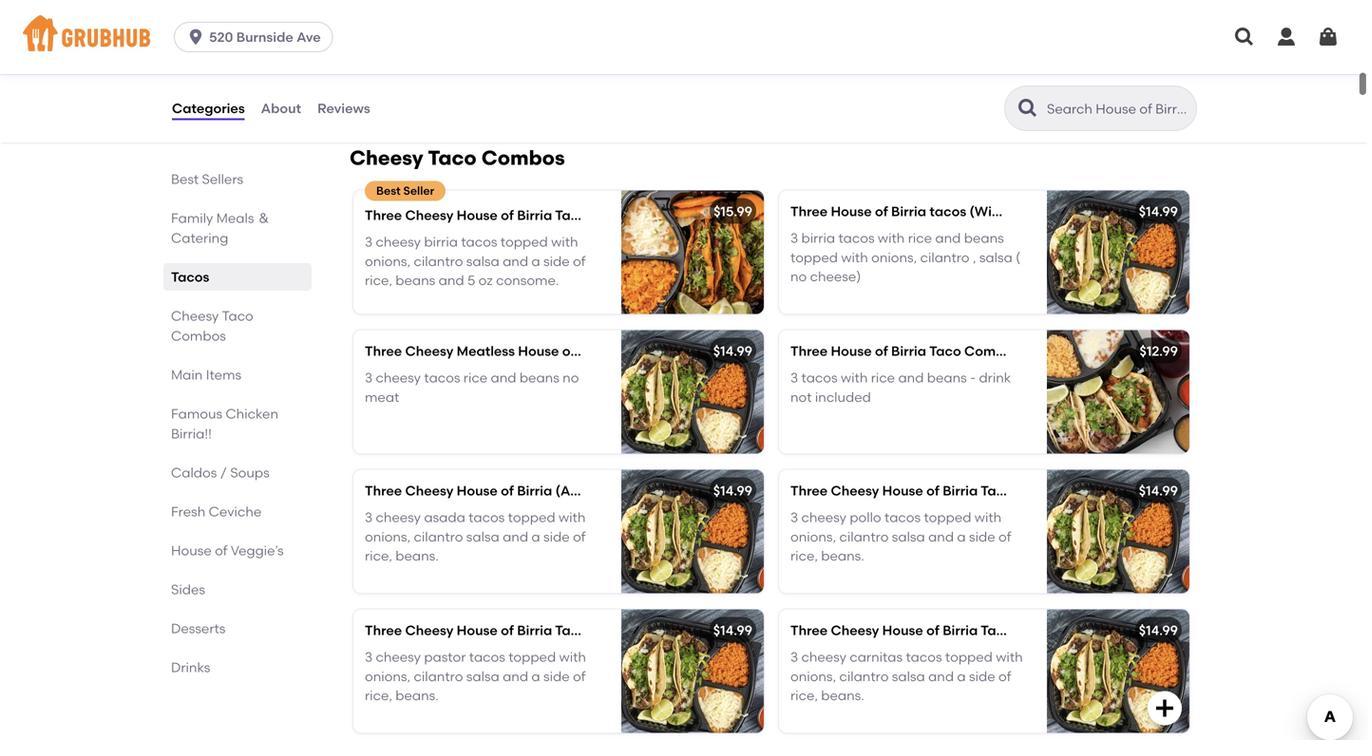 Task type: vqa. For each thing, say whether or not it's contained in the screenshot.
seller
yes



Task type: describe. For each thing, give the bounding box(es) containing it.
rice, for 3 cheesy pastor tacos topped with onions, cilantro salsa and a side of rice, beans.
[[365, 688, 392, 704]]

and inside 3 cheesy carnitas tacos topped with onions, cilantro salsa and a side of rice, beans.
[[928, 668, 954, 684]]

three house of birria tacos (with rice ＆ beans)
[[790, 203, 1102, 219]]

cheese)
[[810, 269, 861, 285]]

birria inside 3 birria tacos with rice and beans topped with onions, cilantro , salsa  ( no cheese)
[[801, 230, 835, 246]]

,
[[973, 249, 976, 265]]

pastor)
[[664, 622, 711, 638]]

no inside 3 cheesy tacos rice and beans  no meat
[[563, 370, 579, 386]]

topped inside 3 birria tacos with rice and beans topped with onions, cilantro , salsa  ( no cheese)
[[790, 249, 838, 265]]

house up 3 cheesy pollo tacos topped with onions, cilantro salsa and a side of rice, beans.
[[882, 482, 923, 499]]

2 horizontal spatial svg image
[[1233, 26, 1256, 48]]

3 cheesy asada tacos topped with onions, cilantro salsa and a side of rice, beans.
[[365, 509, 586, 564]]

desserts
[[171, 620, 226, 637]]

of right meatless
[[562, 343, 575, 359]]

cheesy for tacos
[[376, 370, 421, 386]]

three for three cheesy house of birria (asada) taco combo
[[365, 482, 402, 499]]

cilantro inside 3 birria tacos with rice and beans topped with onions, cilantro , salsa  ( no cheese)
[[920, 249, 969, 265]]

and inside 3 cheesy pastor tacos topped with onions, cilantro salsa and a side of rice, beans.
[[503, 668, 528, 684]]

of left 'veggie's'
[[215, 542, 228, 559]]

0 horizontal spatial cheesy taco combos
[[171, 308, 253, 344]]

topped inside 3 cheesy pollo tacos topped with onions, cilantro salsa and a side of rice, beans.
[[924, 509, 971, 525]]

three cheesy house of birria tacos (pollo) image
[[1047, 470, 1189, 593]]

3 cheesy carnitas tacos topped with onions, cilantro salsa and a side of rice, beans.
[[790, 649, 1023, 704]]

5
[[467, 272, 475, 289]]

with inside 3 cheesy asada tacos topped with onions, cilantro salsa and a side of rice, beans.
[[559, 509, 586, 525]]

carnitas
[[850, 649, 903, 665]]

of up 3 cheesy pastor tacos topped with onions, cilantro salsa and a side of rice, beans.
[[501, 622, 514, 638]]

house up the 3 cheesy birria tacos topped with onions, cilantro salsa and a side of rice, beans and 5 oz consome.
[[457, 207, 498, 223]]

1 horizontal spatial cheesy taco combos
[[350, 146, 565, 170]]

salsa for combo
[[466, 529, 499, 545]]

topped for (with
[[500, 234, 548, 250]]

cilantro for combo
[[414, 529, 463, 545]]

(al
[[642, 622, 660, 638]]

beans. for pollo
[[821, 548, 864, 564]]

3 cheesy pastor tacos topped with onions, cilantro salsa and a side of rice, beans.
[[365, 649, 586, 704]]

0 horizontal spatial tacos
[[171, 269, 209, 285]]

& for three cheesy meatless house of birria tacos (with rice & beans)
[[729, 343, 739, 359]]

house of veggie's
[[171, 542, 284, 559]]

3 cheesy pollo tacos topped with onions, cilantro salsa and a side of rice, beans.
[[790, 509, 1011, 564]]

house up asada
[[457, 482, 498, 499]]

ceviche
[[209, 504, 262, 520]]

and inside 3 cheesy pollo tacos topped with onions, cilantro salsa and a side of rice, beans.
[[928, 529, 954, 545]]

onions, for (with
[[365, 253, 411, 269]]

1 horizontal spatial svg image
[[728, 71, 751, 93]]

birria inside the 3 cheesy birria tacos topped with onions, cilantro salsa and a side of rice, beans and 5 oz consome.
[[424, 234, 458, 250]]

rice, for 3 cheesy pollo tacos topped with onions, cilantro salsa and a side of rice, beans.
[[790, 548, 818, 564]]

cheesy for three cheesy house of birria taco combo (al pastor)
[[405, 622, 453, 638]]

three cheesy house of birria taco combo (with rice & beans) image
[[621, 190, 764, 314]]

beans. for pastor
[[395, 688, 439, 704]]

side for 3 cheesy pastor tacos topped with onions, cilantro salsa and a side of rice, beans.
[[543, 668, 570, 684]]

asada
[[424, 509, 465, 525]]

0 horizontal spatial svg image
[[1153, 697, 1176, 719]]

of inside 3 cheesy pastor tacos topped with onions, cilantro salsa and a side of rice, beans.
[[573, 668, 586, 684]]

-
[[970, 370, 976, 386]]

520 burnside ave button
[[174, 22, 341, 52]]

cheesy for three cheesy house of birria taco combo (carnitas)
[[831, 622, 879, 638]]

drinks
[[171, 659, 210, 675]]

rice, for 3 cheesy birria tacos topped with onions, cilantro salsa and a side of rice, beans and 5 oz consome.
[[365, 272, 392, 289]]

famous
[[171, 406, 222, 422]]

onions, for combo
[[365, 529, 411, 545]]

onions, for (al
[[365, 668, 411, 684]]

salsa inside 3 cheesy pollo tacos topped with onions, cilantro salsa and a side of rice, beans.
[[892, 529, 925, 545]]

topped for (al
[[508, 649, 556, 665]]

famous chicken birria!!
[[171, 406, 278, 442]]

soups
[[230, 465, 270, 481]]

520
[[209, 29, 233, 45]]

1 horizontal spatial svg image
[[1275, 26, 1298, 48]]

$14.99 for three cheesy house of birria (asada) taco combo
[[713, 482, 752, 499]]

with inside the 3 tacos with rice and beans  - drink not included
[[841, 370, 868, 386]]

best sellers
[[171, 171, 243, 187]]

fresh
[[171, 504, 205, 520]]

onions, for (carnitas)
[[790, 668, 836, 684]]

three for three cheesy house of birria taco combo (carnitas)
[[790, 622, 828, 638]]

tacos inside 3 cheesy pollo tacos topped with onions, cilantro salsa and a side of rice, beans.
[[884, 509, 921, 525]]

cilantro for (carnitas)
[[839, 668, 889, 684]]

3 cheesy birria tacos topped with onions, cilantro salsa and a side of rice, beans and 5 oz consome.
[[365, 234, 586, 289]]

2 horizontal spatial ＆
[[1087, 343, 1100, 359]]

(pollo)
[[1022, 482, 1064, 499]]

house up cheese)
[[831, 203, 872, 219]]

cheesy for pollo
[[801, 509, 846, 525]]

three house of birria taco combo (with rice ＆ beans) image
[[1047, 330, 1189, 453]]

cheesy for asada
[[376, 509, 421, 525]]

beans inside 3 cheesy tacos rice and beans  no meat
[[520, 370, 559, 386]]

and up consome.
[[503, 253, 528, 269]]

(asada)
[[555, 482, 608, 499]]

3 birria tacos with rice and beans topped with onions, cilantro , salsa  ( no cheese)
[[790, 230, 1020, 285]]

3 for 3 cheesy asada tacos topped with onions, cilantro salsa and a side of rice, beans.
[[365, 509, 373, 525]]

sides
[[171, 581, 205, 598]]

three cheesy house of birria taco combo (with rice & beans)
[[365, 207, 771, 223]]

beans. for carnitas
[[821, 688, 864, 704]]

three cheesy house of birria tacos (pollo)
[[790, 482, 1064, 499]]

house up 'pastor'
[[457, 622, 498, 638]]

chicken
[[226, 406, 278, 422]]

＆ inside the family meals ＆ catering
[[257, 210, 271, 226]]

three cheesy meatless house of birria tacos (with rice & beans) image
[[621, 330, 764, 453]]

house up included
[[831, 343, 872, 359]]

main navigation navigation
[[0, 0, 1368, 74]]

not
[[790, 389, 812, 405]]

cheesy up main
[[171, 308, 219, 324]]

3 for 3 cheesy tacos rice and beans  no meat
[[365, 370, 373, 386]]

$14.99 for three cheesy house of birria tacos (pollo)
[[1139, 482, 1178, 499]]

salsa for (al
[[466, 668, 499, 684]]

rice for three cheesy meatless house of birria tacos (with rice & beans)
[[463, 370, 488, 386]]

side for 3 cheesy carnitas tacos topped with onions, cilantro salsa and a side of rice, beans.
[[969, 668, 995, 684]]

tacos inside the 3 cheesy birria tacos topped with onions, cilantro salsa and a side of rice, beans and 5 oz consome.
[[461, 234, 497, 250]]

cilantro for (with
[[414, 253, 463, 269]]

beans inside the 3 tacos with rice and beans  - drink not included
[[927, 370, 967, 386]]

drink
[[979, 370, 1011, 386]]

categories button
[[171, 74, 246, 143]]

520 burnside ave
[[209, 29, 321, 45]]

3 for 3 cheesy pastor tacos topped with onions, cilantro salsa and a side of rice, beans.
[[365, 649, 373, 665]]

caldos / soups
[[171, 465, 270, 481]]

of up 3 cheesy carnitas tacos topped with onions, cilantro salsa and a side of rice, beans.
[[926, 622, 939, 638]]

a for 3 cheesy birria tacos topped with onions, cilantro salsa and a side of rice, beans and 5 oz consome.
[[531, 253, 540, 269]]

pastor
[[424, 649, 466, 665]]

and inside 3 cheesy tacos rice and beans  no meat
[[491, 370, 516, 386]]

house down fresh
[[171, 542, 212, 559]]

of up the 3 cheesy birria tacos topped with onions, cilantro salsa and a side of rice, beans and 5 oz consome.
[[501, 207, 514, 223]]

and left 5
[[439, 272, 464, 289]]

tacos inside 3 cheesy pastor tacos topped with onions, cilantro salsa and a side of rice, beans.
[[469, 649, 505, 665]]

three cheesy house of birria taco combo (carnitas) image
[[1047, 609, 1189, 733]]

salsa inside 3 birria tacos with rice and beans topped with onions, cilantro , salsa  ( no cheese)
[[979, 249, 1013, 265]]

combo for three cheesy house of birria taco combo (with rice & beans)
[[590, 207, 639, 223]]

family
[[171, 210, 213, 226]]

Search House of Birria  search field
[[1045, 100, 1190, 118]]

three for three house of birria taco combo (with rice ＆ beans)
[[790, 343, 828, 359]]

& for three cheesy house of birria taco combo (with rice & beans)
[[712, 207, 723, 223]]

with inside 3 cheesy carnitas tacos topped with onions, cilantro salsa and a side of rice, beans.
[[996, 649, 1023, 665]]

3 cheesy tacos rice and beans  no meat
[[365, 370, 579, 405]]

/
[[220, 465, 227, 481]]

beans inside the 3 cheesy birria tacos topped with onions, cilantro salsa and a side of rice, beans and 5 oz consome.
[[395, 272, 435, 289]]

with down "three house of birria tacos (with rice ＆ beans)"
[[878, 230, 905, 246]]

ave
[[296, 29, 321, 45]]



Task type: locate. For each thing, give the bounding box(es) containing it.
1 horizontal spatial birria
[[801, 230, 835, 246]]

salsa down carnitas
[[892, 668, 925, 684]]

with down three cheesy house of birria taco combo (with rice & beans)
[[551, 234, 578, 250]]

$14.99 for three cheesy house of birria taco combo (carnitas)
[[1139, 622, 1178, 638]]

svg image inside "520 burnside ave" button
[[186, 28, 205, 47]]

salsa down three cheesy house of birria (asada) taco combo
[[466, 529, 499, 545]]

a for 3 cheesy pollo tacos topped with onions, cilantro salsa and a side of rice, beans.
[[957, 529, 966, 545]]

with up cheese)
[[841, 249, 868, 265]]

3 inside the 3 cheesy birria tacos topped with onions, cilantro salsa and a side of rice, beans and 5 oz consome.
[[365, 234, 373, 250]]

cheesy taco combos up seller
[[350, 146, 565, 170]]

onions, inside 3 cheesy carnitas tacos topped with onions, cilantro salsa and a side of rice, beans.
[[790, 668, 836, 684]]

cilantro for (al
[[414, 668, 463, 684]]

a inside the 3 cheesy birria tacos topped with onions, cilantro salsa and a side of rice, beans and 5 oz consome.
[[531, 253, 540, 269]]

beans up ,
[[964, 230, 1004, 246]]

about
[[261, 100, 301, 116]]

rice
[[908, 230, 932, 246], [463, 370, 488, 386], [871, 370, 895, 386]]

three for three cheesy house of birria taco combo (al pastor)
[[365, 622, 402, 638]]

side inside 3 cheesy pastor tacos topped with onions, cilantro salsa and a side of rice, beans.
[[543, 668, 570, 684]]

of inside 3 cheesy asada tacos topped with onions, cilantro salsa and a side of rice, beans.
[[573, 529, 586, 545]]

onions, inside 3 cheesy asada tacos topped with onions, cilantro salsa and a side of rice, beans.
[[365, 529, 411, 545]]

salsa inside 3 cheesy carnitas tacos topped with onions, cilantro salsa and a side of rice, beans.
[[892, 668, 925, 684]]

three cheesy house of birria (asada) taco combo image
[[621, 470, 764, 593]]

cheesy inside 3 cheesy tacos rice and beans  no meat
[[376, 370, 421, 386]]

salsa for (carnitas)
[[892, 668, 925, 684]]

cheesy up 'pastor'
[[405, 622, 453, 638]]

topped for combo
[[508, 509, 555, 525]]

salsa down three cheesy house of birria taco combo (al pastor)
[[466, 668, 499, 684]]

topped inside 3 cheesy carnitas tacos topped with onions, cilantro salsa and a side of rice, beans.
[[945, 649, 993, 665]]

tacos inside 3 cheesy asada tacos topped with onions, cilantro salsa and a side of rice, beans.
[[469, 509, 505, 525]]

no down 'three cheesy meatless house of birria tacos (with rice & beans)'
[[563, 370, 579, 386]]

(
[[1016, 249, 1020, 265]]

tacos up oz
[[461, 234, 497, 250]]

beans. inside 3 cheesy pastor tacos topped with onions, cilantro salsa and a side of rice, beans.
[[395, 688, 439, 704]]

and down three cheesy house of birria taco combo (al pastor)
[[503, 668, 528, 684]]

best seller
[[376, 184, 434, 197]]

best left sellers
[[171, 171, 199, 187]]

1 horizontal spatial best
[[376, 184, 401, 197]]

three cheesy house of birria (asada) taco combo
[[365, 482, 695, 499]]

meals
[[216, 210, 254, 226]]

of up the 3 tacos with rice and beans  - drink not included
[[875, 343, 888, 359]]

cheesy for birria
[[376, 234, 421, 250]]

a down three cheesy house of birria taco combo (al pastor)
[[531, 668, 540, 684]]

tacos inside the 3 tacos with rice and beans  - drink not included
[[801, 370, 838, 386]]

with inside 3 cheesy pastor tacos topped with onions, cilantro salsa and a side of rice, beans.
[[559, 649, 586, 665]]

cilantro down 'pastor'
[[414, 668, 463, 684]]

cheesy up pollo
[[831, 482, 879, 499]]

3 for 3 birria tacos with rice and beans topped with onions, cilantro , salsa  ( no cheese)
[[790, 230, 798, 246]]

$12.99
[[1140, 343, 1178, 359]]

cheesy left 'pastor'
[[376, 649, 421, 665]]

a down three cheesy house of birria tacos (pollo)
[[957, 529, 966, 545]]

of down three cheesy house of birria taco combo (al pastor)
[[573, 668, 586, 684]]

$15.99
[[714, 203, 752, 219]]

tacos down three cheesy house of birria taco combo (carnitas)
[[906, 649, 942, 665]]

1 horizontal spatial &
[[729, 343, 739, 359]]

tacos inside 3 cheesy tacos rice and beans  no meat
[[424, 370, 460, 386]]

onions, inside 3 cheesy pollo tacos topped with onions, cilantro salsa and a side of rice, beans.
[[790, 529, 836, 545]]

rice,
[[365, 272, 392, 289], [365, 548, 392, 564], [790, 548, 818, 564], [365, 688, 392, 704], [790, 688, 818, 704]]

a down three cheesy house of birria (asada) taco combo
[[531, 529, 540, 545]]

3 for 3 cheesy carnitas tacos topped with onions, cilantro salsa and a side of rice, beans.
[[790, 649, 798, 665]]

three for three house of birria tacos (with rice ＆ beans)
[[790, 203, 828, 219]]

cilantro left ,
[[920, 249, 969, 265]]

beans
[[964, 230, 1004, 246], [395, 272, 435, 289], [520, 370, 559, 386], [927, 370, 967, 386]]

best for best sellers
[[171, 171, 199, 187]]

side down three cheesy house of birria taco combo (carnitas)
[[969, 668, 995, 684]]

about button
[[260, 74, 302, 143]]

cheesy up asada
[[405, 482, 453, 499]]

birria
[[891, 203, 926, 219], [517, 207, 552, 223], [578, 343, 614, 359], [891, 343, 926, 359], [517, 482, 552, 499], [943, 482, 978, 499], [517, 622, 552, 638], [943, 622, 978, 638]]

2 horizontal spatial rice
[[908, 230, 932, 246]]

$14.99 for three cheesy house of birria taco combo (al pastor)
[[713, 622, 752, 638]]

house right meatless
[[518, 343, 559, 359]]

best for best seller
[[376, 184, 401, 197]]

side inside 3 cheesy asada tacos topped with onions, cilantro salsa and a side of rice, beans.
[[543, 529, 570, 545]]

rice
[[1008, 203, 1037, 219], [681, 207, 709, 223], [697, 343, 725, 359], [1055, 343, 1083, 359]]

cheesy up carnitas
[[831, 622, 879, 638]]

best
[[171, 171, 199, 187], [376, 184, 401, 197]]

onions, inside the 3 cheesy birria tacos topped with onions, cilantro salsa and a side of rice, beans and 5 oz consome.
[[365, 253, 411, 269]]

rice inside 3 cheesy tacos rice and beans  no meat
[[463, 370, 488, 386]]

1 vertical spatial no
[[563, 370, 579, 386]]

3 for 3 cheesy pollo tacos topped with onions, cilantro salsa and a side of rice, beans.
[[790, 509, 798, 525]]

side down (asada)
[[543, 529, 570, 545]]

and down three cheesy house of birria (asada) taco combo
[[503, 529, 528, 545]]

and inside 3 cheesy asada tacos topped with onions, cilantro salsa and a side of rice, beans.
[[503, 529, 528, 545]]

sellers
[[202, 171, 243, 187]]

rice inside the 3 tacos with rice and beans  - drink not included
[[871, 370, 895, 386]]

&
[[712, 207, 723, 223], [729, 343, 739, 359]]

$14.99
[[1139, 203, 1178, 219], [713, 343, 752, 359], [713, 482, 752, 499], [1139, 482, 1178, 499], [713, 622, 752, 638], [1139, 622, 1178, 638]]

0 horizontal spatial &
[[712, 207, 723, 223]]

cheesy for three cheesy house of birria (asada) taco combo
[[405, 482, 453, 499]]

with inside 3 cheesy pollo tacos topped with onions, cilantro salsa and a side of rice, beans.
[[974, 509, 1002, 525]]

with up included
[[841, 370, 868, 386]]

a
[[531, 253, 540, 269], [531, 529, 540, 545], [957, 529, 966, 545], [531, 668, 540, 684], [957, 668, 966, 684]]

meat
[[365, 389, 399, 405]]

cilantro inside the 3 cheesy birria tacos topped with onions, cilantro salsa and a side of rice, beans and 5 oz consome.
[[414, 253, 463, 269]]

3 inside 3 cheesy pastor tacos topped with onions, cilantro salsa and a side of rice, beans.
[[365, 649, 373, 665]]

0 vertical spatial tacos
[[171, 269, 209, 285]]

rice down "three house of birria tacos (with rice ＆ beans)"
[[908, 230, 932, 246]]

rice, for 3 cheesy asada tacos topped with onions, cilantro salsa and a side of rice, beans.
[[365, 548, 392, 564]]

cheesy taco combos
[[350, 146, 565, 170], [171, 308, 253, 344]]

a inside 3 cheesy asada tacos topped with onions, cilantro salsa and a side of rice, beans.
[[531, 529, 540, 545]]

tacos inside 3 cheesy carnitas tacos topped with onions, cilantro salsa and a side of rice, beans.
[[906, 649, 942, 665]]

2 vertical spatial tacos
[[981, 482, 1019, 499]]

with down three cheesy house of birria taco combo (al pastor)
[[559, 649, 586, 665]]

house up carnitas
[[882, 622, 923, 638]]

3
[[790, 230, 798, 246], [365, 234, 373, 250], [365, 370, 373, 386], [790, 370, 798, 386], [365, 509, 373, 525], [790, 509, 798, 525], [365, 649, 373, 665], [790, 649, 798, 665]]

no
[[790, 269, 807, 285], [563, 370, 579, 386]]

caldos
[[171, 465, 217, 481]]

$14.99 for three house of birria tacos (with rice ＆ beans)
[[1139, 203, 1178, 219]]

rice, inside 3 cheesy carnitas tacos topped with onions, cilantro salsa and a side of rice, beans.
[[790, 688, 818, 704]]

tacos down three cheesy house of birria tacos (pollo)
[[884, 509, 921, 525]]

cheesy
[[376, 234, 421, 250], [376, 370, 421, 386], [376, 509, 421, 525], [801, 509, 846, 525], [376, 649, 421, 665], [801, 649, 846, 665]]

cheesy left pollo
[[801, 509, 846, 525]]

best left seller
[[376, 184, 401, 197]]

rice, inside 3 cheesy asada tacos topped with onions, cilantro salsa and a side of rice, beans.
[[365, 548, 392, 564]]

three for three cheesy meatless house of birria tacos (with rice & beans)
[[365, 343, 402, 359]]

0 horizontal spatial combos
[[171, 328, 226, 344]]

of inside 3 cheesy carnitas tacos topped with onions, cilantro salsa and a side of rice, beans.
[[998, 668, 1011, 684]]

topped down three cheesy house of birria (asada) taco combo
[[508, 509, 555, 525]]

with down three cheesy house of birria tacos (pollo)
[[974, 509, 1002, 525]]

rice for three house of birria taco combo (with rice ＆ beans)
[[871, 370, 895, 386]]

tacos down meatless
[[424, 370, 460, 386]]

seller
[[403, 184, 434, 197]]

beans. inside 3 cheesy asada tacos topped with onions, cilantro salsa and a side of rice, beans.
[[395, 548, 439, 564]]

and inside the 3 tacos with rice and beans  - drink not included
[[898, 370, 924, 386]]

cheesy inside 3 cheesy carnitas tacos topped with onions, cilantro salsa and a side of rice, beans.
[[801, 649, 846, 665]]

cheesy up best seller
[[350, 146, 423, 170]]

side for 3 cheesy asada tacos topped with onions, cilantro salsa and a side of rice, beans.
[[543, 529, 570, 545]]

categories
[[172, 100, 245, 116]]

tacos
[[930, 203, 966, 219], [838, 230, 875, 246], [461, 234, 497, 250], [424, 370, 460, 386], [801, 370, 838, 386], [469, 509, 505, 525], [884, 509, 921, 525], [469, 649, 505, 665], [906, 649, 942, 665]]

taco
[[428, 146, 477, 170], [555, 207, 587, 223], [222, 308, 253, 324], [929, 343, 961, 359], [611, 482, 643, 499], [555, 622, 587, 638], [981, 622, 1013, 638]]

cheesy for three cheesy house of birria taco combo (with rice & beans)
[[405, 207, 453, 223]]

of inside 3 cheesy pollo tacos topped with onions, cilantro salsa and a side of rice, beans.
[[998, 529, 1011, 545]]

salsa right ,
[[979, 249, 1013, 265]]

of up 3 birria tacos with rice and beans topped with onions, cilantro , salsa  ( no cheese)
[[875, 203, 888, 219]]

and down "three house of birria tacos (with rice ＆ beans)"
[[935, 230, 961, 246]]

beans. inside 3 cheesy carnitas tacos topped with onions, cilantro salsa and a side of rice, beans.
[[821, 688, 864, 704]]

three cheesy house of birria taco combo (al pastor) image
[[621, 609, 764, 733]]

1 vertical spatial &
[[729, 343, 739, 359]]

family meals ＆ catering
[[171, 210, 271, 246]]

of down three cheesy house of birria taco combo (with rice & beans)
[[573, 253, 586, 269]]

0 horizontal spatial ＆
[[257, 210, 271, 226]]

1 vertical spatial tacos
[[617, 343, 655, 359]]

catering
[[171, 230, 228, 246]]

cheesy left carnitas
[[801, 649, 846, 665]]

side for 3 cheesy pollo tacos topped with onions, cilantro salsa and a side of rice, beans.
[[969, 529, 995, 545]]

pollo
[[850, 509, 881, 525]]

cilantro inside 3 cheesy pollo tacos topped with onions, cilantro salsa and a side of rice, beans.
[[839, 529, 889, 545]]

cheesy for carnitas
[[801, 649, 846, 665]]

no left cheese)
[[790, 269, 807, 285]]

rice, inside the 3 cheesy birria tacos topped with onions, cilantro salsa and a side of rice, beans and 5 oz consome.
[[365, 272, 392, 289]]

oz
[[478, 272, 493, 289]]

cilantro inside 3 cheesy asada tacos topped with onions, cilantro salsa and a side of rice, beans.
[[414, 529, 463, 545]]

three cheesy house of birria taco combo (al pastor)
[[365, 622, 711, 638]]

side for 3 cheesy birria tacos topped with onions, cilantro salsa and a side of rice, beans and 5 oz consome.
[[543, 253, 570, 269]]

topped inside the 3 cheesy birria tacos topped with onions, cilantro salsa and a side of rice, beans and 5 oz consome.
[[500, 234, 548, 250]]

3 for 3 cheesy birria tacos topped with onions, cilantro salsa and a side of rice, beans and 5 oz consome.
[[365, 234, 373, 250]]

2 horizontal spatial tacos
[[981, 482, 1019, 499]]

veggie's
[[231, 542, 284, 559]]

salsa inside the 3 cheesy birria tacos topped with onions, cilantro salsa and a side of rice, beans and 5 oz consome.
[[466, 253, 499, 269]]

cheesy left asada
[[376, 509, 421, 525]]

cilantro inside 3 cheesy pastor tacos topped with onions, cilantro salsa and a side of rice, beans.
[[414, 668, 463, 684]]

tacos up 3 birria tacos with rice and beans topped with onions, cilantro , salsa  ( no cheese)
[[930, 203, 966, 219]]

beans. inside 3 cheesy pollo tacos topped with onions, cilantro salsa and a side of rice, beans.
[[821, 548, 864, 564]]

main
[[171, 367, 203, 383]]

with down three cheesy house of birria taco combo (carnitas)
[[996, 649, 1023, 665]]

a for 3 cheesy pastor tacos topped with onions, cilantro salsa and a side of rice, beans.
[[531, 668, 540, 684]]

cheesy inside the 3 cheesy birria tacos topped with onions, cilantro salsa and a side of rice, beans and 5 oz consome.
[[376, 234, 421, 250]]

3 inside 3 cheesy asada tacos topped with onions, cilantro salsa and a side of rice, beans.
[[365, 509, 373, 525]]

a for 3 cheesy carnitas tacos topped with onions, cilantro salsa and a side of rice, beans.
[[957, 668, 966, 684]]

topped inside 3 cheesy asada tacos topped with onions, cilantro salsa and a side of rice, beans.
[[508, 509, 555, 525]]

side down three cheesy house of birria taco combo (al pastor)
[[543, 668, 570, 684]]

0 vertical spatial &
[[712, 207, 723, 223]]

1 horizontal spatial tacos
[[617, 343, 655, 359]]

salsa up oz
[[466, 253, 499, 269]]

a inside 3 cheesy pollo tacos topped with onions, cilantro salsa and a side of rice, beans.
[[957, 529, 966, 545]]

items
[[206, 367, 241, 383]]

2 horizontal spatial svg image
[[1317, 26, 1340, 48]]

topped
[[500, 234, 548, 250], [790, 249, 838, 265], [508, 509, 555, 525], [924, 509, 971, 525], [508, 649, 556, 665], [945, 649, 993, 665]]

and down three cheesy house of birria tacos (pollo)
[[928, 529, 954, 545]]

consome.
[[496, 272, 559, 289]]

rice, inside 3 cheesy pastor tacos topped with onions, cilantro salsa and a side of rice, beans.
[[365, 688, 392, 704]]

3 inside 3 cheesy carnitas tacos topped with onions, cilantro salsa and a side of rice, beans.
[[790, 649, 798, 665]]

beans. for asada
[[395, 548, 439, 564]]

cheesy taco combos up main items
[[171, 308, 253, 344]]

onions,
[[871, 249, 917, 265], [365, 253, 411, 269], [365, 529, 411, 545], [790, 529, 836, 545], [365, 668, 411, 684], [790, 668, 836, 684]]

beans left -
[[927, 370, 967, 386]]

of down three cheesy house of birria tacos (pollo)
[[998, 529, 1011, 545]]

cilantro down seller
[[414, 253, 463, 269]]

three house of birria tacos (with rice ＆ beans) image
[[1047, 190, 1189, 314]]

and left -
[[898, 370, 924, 386]]

cheesy down best seller
[[376, 234, 421, 250]]

reviews button
[[316, 74, 371, 143]]

and
[[935, 230, 961, 246], [503, 253, 528, 269], [439, 272, 464, 289], [491, 370, 516, 386], [898, 370, 924, 386], [503, 529, 528, 545], [928, 529, 954, 545], [503, 668, 528, 684], [928, 668, 954, 684]]

three house of birria taco combo (with rice ＆ beans)
[[790, 343, 1148, 359]]

1 horizontal spatial combos
[[481, 146, 565, 170]]

topped up cheese)
[[790, 249, 838, 265]]

birria!!
[[171, 426, 212, 442]]

birria up cheese)
[[801, 230, 835, 246]]

rice, for 3 cheesy carnitas tacos topped with onions, cilantro salsa and a side of rice, beans.
[[790, 688, 818, 704]]

3 for 3 tacos with rice and beans  - drink not included
[[790, 370, 798, 386]]

combos up three cheesy house of birria taco combo (with rice & beans)
[[481, 146, 565, 170]]

combo for three cheesy house of birria taco combo (al pastor)
[[590, 622, 639, 638]]

cheesy inside 3 cheesy pastor tacos topped with onions, cilantro salsa and a side of rice, beans.
[[376, 649, 421, 665]]

three cheesy meatless house of birria tacos (with rice & beans)
[[365, 343, 787, 359]]

tacos up cheese)
[[838, 230, 875, 246]]

tacos inside 3 birria tacos with rice and beans topped with onions, cilantro , salsa  ( no cheese)
[[838, 230, 875, 246]]

0 horizontal spatial svg image
[[186, 28, 205, 47]]

birria down seller
[[424, 234, 458, 250]]

a down three cheesy house of birria taco combo (carnitas)
[[957, 668, 966, 684]]

0 horizontal spatial no
[[563, 370, 579, 386]]

onions, inside 3 birria tacos with rice and beans topped with onions, cilantro , salsa  ( no cheese)
[[871, 249, 917, 265]]

salsa
[[979, 249, 1013, 265], [466, 253, 499, 269], [466, 529, 499, 545], [892, 529, 925, 545], [466, 668, 499, 684], [892, 668, 925, 684]]

cheesy
[[350, 146, 423, 170], [405, 207, 453, 223], [171, 308, 219, 324], [405, 343, 453, 359], [405, 482, 453, 499], [831, 482, 879, 499], [405, 622, 453, 638], [831, 622, 879, 638]]

cheesy for three cheesy house of birria tacos (pollo)
[[831, 482, 879, 499]]

birria
[[801, 230, 835, 246], [424, 234, 458, 250]]

three for three cheesy house of birria tacos (pollo)
[[790, 482, 828, 499]]

salsa inside 3 cheesy asada tacos topped with onions, cilantro salsa and a side of rice, beans.
[[466, 529, 499, 545]]

3 inside 3 cheesy tacos rice and beans  no meat
[[365, 370, 373, 386]]

1 horizontal spatial ＆
[[1040, 203, 1053, 219]]

combo
[[590, 207, 639, 223], [964, 343, 1013, 359], [646, 482, 695, 499], [590, 622, 639, 638], [1016, 622, 1064, 638]]

a inside 3 cheesy carnitas tacos topped with onions, cilantro salsa and a side of rice, beans.
[[957, 668, 966, 684]]

house
[[831, 203, 872, 219], [457, 207, 498, 223], [518, 343, 559, 359], [831, 343, 872, 359], [457, 482, 498, 499], [882, 482, 923, 499], [171, 542, 212, 559], [457, 622, 498, 638], [882, 622, 923, 638]]

a inside 3 cheesy pastor tacos topped with onions, cilantro salsa and a side of rice, beans.
[[531, 668, 540, 684]]

rice, inside 3 cheesy pollo tacos topped with onions, cilantro salsa and a side of rice, beans.
[[790, 548, 818, 564]]

beans. down asada
[[395, 548, 439, 564]]

cilantro down pollo
[[839, 529, 889, 545]]

combo for three cheesy house of birria taco combo (carnitas)
[[1016, 622, 1064, 638]]

0 vertical spatial no
[[790, 269, 807, 285]]

side inside 3 cheesy carnitas tacos topped with onions, cilantro salsa and a side of rice, beans.
[[969, 668, 995, 684]]

topped down three cheesy house of birria taco combo (al pastor)
[[508, 649, 556, 665]]

rice inside 3 birria tacos with rice and beans topped with onions, cilantro , salsa  ( no cheese)
[[908, 230, 932, 246]]

side down three cheesy house of birria tacos (pollo)
[[969, 529, 995, 545]]

fresh ceviche
[[171, 504, 262, 520]]

with down (asada)
[[559, 509, 586, 525]]

0 horizontal spatial birria
[[424, 234, 458, 250]]

of up 3 cheesy pollo tacos topped with onions, cilantro salsa and a side of rice, beans.
[[926, 482, 939, 499]]

1 horizontal spatial rice
[[871, 370, 895, 386]]

side inside the 3 cheesy birria tacos topped with onions, cilantro salsa and a side of rice, beans and 5 oz consome.
[[543, 253, 570, 269]]

(carnitas)
[[1067, 622, 1134, 638]]

0 horizontal spatial best
[[171, 171, 199, 187]]

salsa inside 3 cheesy pastor tacos topped with onions, cilantro salsa and a side of rice, beans.
[[466, 668, 499, 684]]

search icon image
[[1017, 97, 1039, 120]]

beans left 5
[[395, 272, 435, 289]]

0 vertical spatial cheesy taco combos
[[350, 146, 565, 170]]

rice down meatless
[[463, 370, 488, 386]]

a for 3 cheesy asada tacos topped with onions, cilantro salsa and a side of rice, beans.
[[531, 529, 540, 545]]

side inside 3 cheesy pollo tacos topped with onions, cilantro salsa and a side of rice, beans.
[[969, 529, 995, 545]]

beans down 'three cheesy meatless house of birria tacos (with rice & beans)'
[[520, 370, 559, 386]]

beans. down carnitas
[[821, 688, 864, 704]]

3 inside 3 birria tacos with rice and beans topped with onions, cilantro , salsa  ( no cheese)
[[790, 230, 798, 246]]

reviews
[[317, 100, 370, 116]]

0 vertical spatial combos
[[481, 146, 565, 170]]

cheesy inside 3 cheesy asada tacos topped with onions, cilantro salsa and a side of rice, beans.
[[376, 509, 421, 525]]

topped down three cheesy house of birria taco combo (carnitas)
[[945, 649, 993, 665]]

cilantro down asada
[[414, 529, 463, 545]]

with
[[878, 230, 905, 246], [551, 234, 578, 250], [841, 249, 868, 265], [841, 370, 868, 386], [559, 509, 586, 525], [974, 509, 1002, 525], [559, 649, 586, 665], [996, 649, 1023, 665]]

and inside 3 birria tacos with rice and beans topped with onions, cilantro , salsa  ( no cheese)
[[935, 230, 961, 246]]

topped down three cheesy house of birria tacos (pollo)
[[924, 509, 971, 525]]

no inside 3 birria tacos with rice and beans topped with onions, cilantro , salsa  ( no cheese)
[[790, 269, 807, 285]]

and down three cheesy house of birria taco combo (carnitas)
[[928, 668, 954, 684]]

and down meatless
[[491, 370, 516, 386]]

meatless
[[457, 343, 515, 359]]

cilantro inside 3 cheesy carnitas tacos topped with onions, cilantro salsa and a side of rice, beans.
[[839, 668, 889, 684]]

included
[[815, 389, 871, 405]]

svg image
[[1233, 26, 1256, 48], [186, 28, 205, 47], [728, 71, 751, 93]]

1 vertical spatial cheesy taco combos
[[171, 308, 253, 344]]

$14.99 for three cheesy meatless house of birria tacos (with rice & beans)
[[713, 343, 752, 359]]

1 horizontal spatial no
[[790, 269, 807, 285]]

side
[[543, 253, 570, 269], [543, 529, 570, 545], [969, 529, 995, 545], [543, 668, 570, 684], [969, 668, 995, 684]]

topped for (carnitas)
[[945, 649, 993, 665]]

combos
[[481, 146, 565, 170], [171, 328, 226, 344]]

of inside the 3 cheesy birria tacos topped with onions, cilantro salsa and a side of rice, beans and 5 oz consome.
[[573, 253, 586, 269]]

cheesy house of birria taco (pollo) image
[[621, 0, 764, 107]]

salsa for (with
[[466, 253, 499, 269]]

burnside
[[236, 29, 293, 45]]

three cheesy house of birria taco combo (carnitas)
[[790, 622, 1134, 638]]

beans. down 'pastor'
[[395, 688, 439, 704]]

of
[[875, 203, 888, 219], [501, 207, 514, 223], [573, 253, 586, 269], [562, 343, 575, 359], [875, 343, 888, 359], [501, 482, 514, 499], [926, 482, 939, 499], [573, 529, 586, 545], [998, 529, 1011, 545], [215, 542, 228, 559], [501, 622, 514, 638], [926, 622, 939, 638], [573, 668, 586, 684], [998, 668, 1011, 684]]

taco inside cheesy taco combos
[[222, 308, 253, 324]]

rice up included
[[871, 370, 895, 386]]

of down (asada)
[[573, 529, 586, 545]]

tacos right 'pastor'
[[469, 649, 505, 665]]

beans inside 3 birria tacos with rice and beans topped with onions, cilantro , salsa  ( no cheese)
[[964, 230, 1004, 246]]

cheesy inside 3 cheesy pollo tacos topped with onions, cilantro salsa and a side of rice, beans.
[[801, 509, 846, 525]]

cheesy for three cheesy meatless house of birria tacos (with rice & beans)
[[405, 343, 453, 359]]

cheesy down seller
[[405, 207, 453, 223]]

cheesy up 3 cheesy tacos rice and beans  no meat
[[405, 343, 453, 359]]

topped up consome.
[[500, 234, 548, 250]]

3 inside the 3 tacos with rice and beans  - drink not included
[[790, 370, 798, 386]]

3 inside 3 cheesy pollo tacos topped with onions, cilantro salsa and a side of rice, beans.
[[790, 509, 798, 525]]

cheesy up meat on the left bottom of the page
[[376, 370, 421, 386]]

three for three cheesy house of birria taco combo (with rice & beans)
[[365, 207, 402, 223]]

three
[[790, 203, 828, 219], [365, 207, 402, 223], [365, 343, 402, 359], [790, 343, 828, 359], [365, 482, 402, 499], [790, 482, 828, 499], [365, 622, 402, 638], [790, 622, 828, 638]]

0 horizontal spatial rice
[[463, 370, 488, 386]]

topped inside 3 cheesy pastor tacos topped with onions, cilantro salsa and a side of rice, beans.
[[508, 649, 556, 665]]

svg image
[[1275, 26, 1298, 48], [1317, 26, 1340, 48], [1153, 697, 1176, 719]]

of up 3 cheesy asada tacos topped with onions, cilantro salsa and a side of rice, beans.
[[501, 482, 514, 499]]

tacos
[[171, 269, 209, 285], [617, 343, 655, 359], [981, 482, 1019, 499]]

1 vertical spatial combos
[[171, 328, 226, 344]]

3 tacos with rice and beans  - drink not included
[[790, 370, 1011, 405]]

onions, inside 3 cheesy pastor tacos topped with onions, cilantro salsa and a side of rice, beans.
[[365, 668, 411, 684]]

with inside the 3 cheesy birria tacos topped with onions, cilantro salsa and a side of rice, beans and 5 oz consome.
[[551, 234, 578, 250]]

cheesy for pastor
[[376, 649, 421, 665]]

(with
[[970, 203, 1005, 219], [642, 207, 677, 223], [658, 343, 693, 359], [1016, 343, 1051, 359]]

salsa down three cheesy house of birria tacos (pollo)
[[892, 529, 925, 545]]

main items
[[171, 367, 241, 383]]



